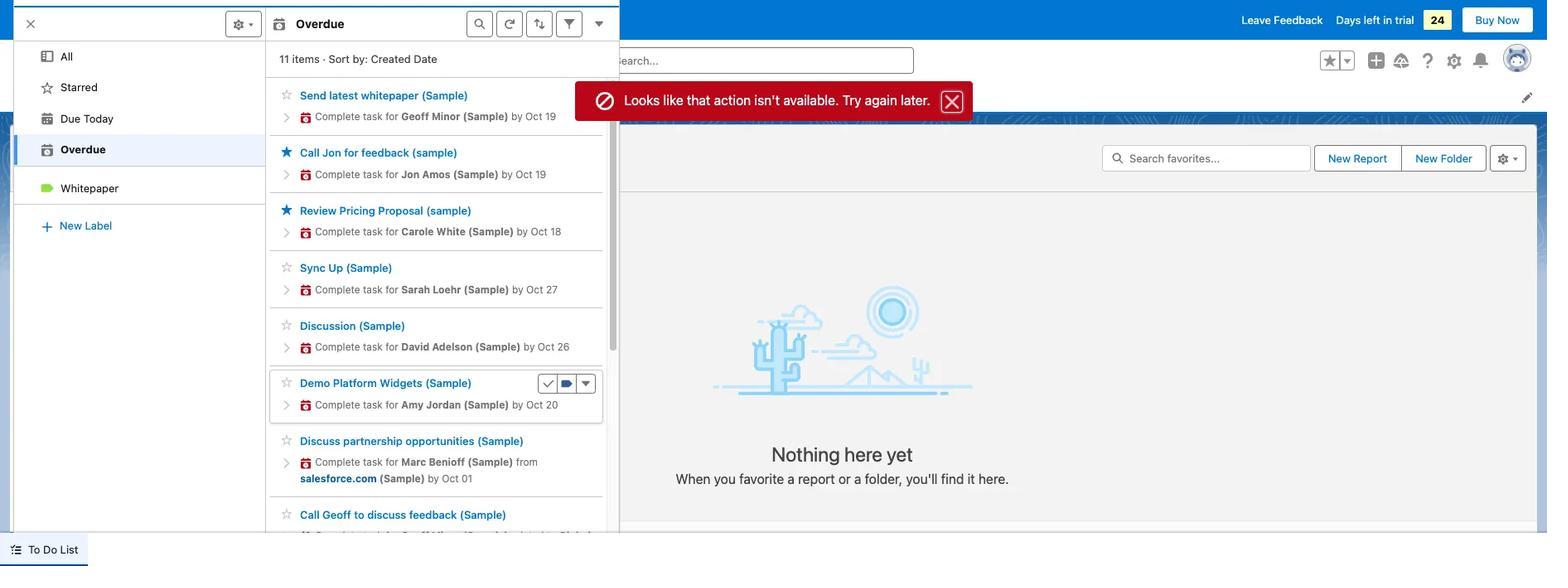 Task type: describe. For each thing, give the bounding box(es) containing it.
oct inside complete task for marc benioff (sample) from salesforce.com (sample) by oct 01
[[442, 472, 459, 485]]

you
[[714, 471, 736, 486]]

oct for review pricing proposal (sample)
[[531, 226, 548, 238]]

discussion
[[300, 319, 356, 332]]

nothing
[[772, 442, 840, 465]]

reports all favorites 0 items
[[21, 130, 108, 183]]

(sample) inside "link"
[[460, 508, 507, 521]]

all for all favorites
[[36, 539, 51, 552]]

by:
[[353, 52, 368, 65]]

text default image inside whitepaper link
[[41, 182, 54, 195]]

proposal
[[378, 204, 423, 217]]

days
[[1337, 13, 1361, 27]]

sub page element
[[14, 41, 265, 246]]

overdue dialog
[[13, 0, 620, 566]]

accounts link
[[233, 81, 300, 112]]

whitepaper
[[361, 89, 419, 102]]

11 items · sort by: created date
[[279, 52, 437, 65]]

favorites inside reports all favorites 0 items
[[43, 146, 108, 165]]

review pricing proposal (sample)
[[300, 204, 472, 217]]

0 horizontal spatial jon
[[322, 146, 341, 160]]

to inside "link"
[[354, 508, 364, 521]]

01
[[462, 472, 473, 485]]

global
[[559, 530, 591, 542]]

call for call jon for feedback (sample)
[[300, 146, 320, 160]]

calendar list item
[[518, 81, 605, 112]]

new folder button
[[1402, 145, 1487, 171]]

complete task for jon amos (sample) by oct 19
[[315, 168, 546, 180]]

complete task for geoff minor (sample) by oct 19
[[315, 110, 556, 123]]

2 vertical spatial reports
[[30, 199, 81, 211]]

search... button
[[582, 47, 914, 74]]

send
[[300, 89, 326, 102]]

list
[[60, 543, 78, 556]]

contacts list item
[[321, 81, 408, 112]]

new folder
[[1416, 151, 1473, 165]]

task for opportunities
[[363, 456, 383, 468]]

send latest whitepaper (sample) element
[[270, 81, 603, 136]]

19 for call jon for feedback (sample)
[[535, 168, 546, 180]]

discussion (sample)
[[300, 319, 406, 332]]

minor for related
[[432, 530, 460, 542]]

for for latest
[[386, 110, 399, 123]]

for for pricing
[[386, 226, 399, 238]]

loehr
[[433, 283, 461, 296]]

geoff for complete task for geoff minor (sample) related to
[[401, 530, 429, 542]]

(sample) up the complete task for geoff minor (sample) by oct 19
[[422, 89, 468, 102]]

all link
[[14, 41, 265, 72]]

isn't
[[755, 93, 780, 108]]

up
[[328, 261, 343, 275]]

complete for platform
[[315, 398, 360, 411]]

days left in trial
[[1337, 13, 1414, 27]]

text default image inside all link
[[41, 50, 54, 63]]

david
[[401, 341, 430, 353]]

geoff for complete task for geoff minor (sample) by oct 19
[[401, 110, 429, 123]]

label
[[85, 219, 112, 232]]

task inside call geoff to discuss feedback (sample) element
[[363, 530, 383, 542]]

1 vertical spatial (sample)
[[426, 204, 472, 217]]

action
[[714, 93, 751, 108]]

(sample) up from at the bottom of the page
[[477, 434, 524, 448]]

call geoff to discuss feedback (sample) element
[[270, 501, 603, 566]]

·
[[323, 52, 326, 65]]

demo
[[300, 377, 330, 390]]

(sample) left related
[[463, 530, 509, 542]]

26
[[558, 341, 570, 353]]

oct for discussion (sample)
[[538, 341, 555, 353]]

here
[[845, 442, 883, 465]]

favorite
[[739, 471, 784, 486]]

dashboards
[[684, 89, 744, 103]]

demo platform widgets (sample) link
[[300, 377, 472, 390]]

text default image inside overdue "link"
[[41, 143, 54, 157]]

quotes list item
[[856, 81, 934, 112]]

whitepaper link
[[14, 173, 265, 204]]

complete task for carole white (sample) by oct 18
[[315, 226, 562, 238]]

call geoff to discuss feedback (sample)
[[300, 508, 507, 521]]

related
[[511, 530, 544, 542]]

all favorites
[[36, 539, 103, 552]]

sort
[[329, 52, 350, 65]]

here.
[[979, 471, 1009, 486]]

amos
[[422, 168, 451, 180]]

complete task for sarah loehr (sample) by oct 27
[[315, 283, 558, 296]]

minor for by
[[432, 110, 460, 123]]

for for (sample)
[[386, 341, 399, 353]]

call jon for feedback (sample)
[[300, 146, 458, 160]]

or
[[839, 471, 851, 486]]

buy now
[[1476, 13, 1520, 27]]

(sample) up jordan
[[425, 377, 472, 390]]

1 horizontal spatial overdue
[[296, 17, 345, 31]]

contacts
[[331, 89, 377, 103]]

report
[[798, 471, 835, 486]]

dashboards link
[[674, 81, 754, 112]]

2 a from the left
[[855, 471, 862, 486]]

19 for send latest whitepaper (sample)
[[545, 110, 556, 123]]

0
[[21, 170, 27, 183]]

task for widgets
[[363, 398, 383, 411]]

latest
[[329, 89, 358, 102]]

feedback inside "link"
[[409, 508, 457, 521]]

calendar
[[528, 89, 573, 103]]

today
[[84, 112, 114, 125]]

buy now button
[[1462, 7, 1534, 33]]

call geoff to discuss feedback (sample) link
[[300, 508, 507, 522]]

270
[[340, 546, 359, 558]]

new label button
[[41, 212, 113, 239]]

recent link
[[10, 218, 134, 249]]

looks like that action isn't available. try again later.
[[625, 93, 931, 108]]

(sample) inside global media - 270 widgets (sample)
[[406, 546, 452, 558]]

0 vertical spatial feedback
[[361, 146, 409, 160]]

report
[[1354, 151, 1388, 165]]

jordan
[[426, 398, 461, 411]]

oct for send latest whitepaper (sample)
[[526, 110, 543, 123]]

items inside reports all favorites 0 items
[[30, 170, 55, 183]]

leave
[[1242, 13, 1271, 27]]

send latest whitepaper (sample) link
[[300, 89, 468, 102]]

whitepaper
[[61, 181, 119, 194]]

left
[[1364, 13, 1381, 27]]

11
[[279, 52, 289, 65]]

by for send latest whitepaper (sample)
[[511, 110, 523, 123]]

due today link
[[14, 103, 265, 134]]

discuss partnership opportunities (sample) element
[[270, 427, 603, 497]]

folder,
[[865, 471, 903, 486]]

discuss partnership opportunities (sample)
[[300, 434, 524, 448]]

demo platform widgets (sample) element
[[270, 369, 603, 424]]

discussion (sample) link
[[300, 319, 406, 333]]

call for call geoff to discuss feedback (sample)
[[300, 508, 320, 521]]

available.
[[784, 93, 839, 108]]

discussion (sample) element
[[270, 312, 603, 366]]

sales
[[56, 87, 92, 105]]

text default image inside starred link
[[41, 81, 54, 94]]



Task type: locate. For each thing, give the bounding box(es) containing it.
text default image inside discuss partnership opportunities (sample) element
[[300, 457, 312, 469]]

complete task for amy jordan (sample) by oct 20
[[315, 398, 558, 411]]

salesforce.com link
[[300, 472, 377, 485]]

4 task from the top
[[363, 283, 383, 296]]

like
[[663, 93, 684, 108]]

task for (sample)
[[363, 283, 383, 296]]

items right '0'
[[30, 170, 55, 183]]

new report
[[1329, 151, 1388, 165]]

by inside complete task for marc benioff (sample) from salesforce.com (sample) by oct 01
[[428, 472, 439, 485]]

(sample) right adelson
[[475, 341, 521, 353]]

from
[[516, 456, 538, 468]]

27
[[546, 283, 558, 296]]

(sample) down marc
[[379, 472, 425, 485]]

dashboards list item
[[674, 81, 775, 112]]

call up media
[[300, 508, 320, 521]]

new
[[1329, 151, 1351, 165], [1416, 151, 1438, 165], [60, 219, 82, 232]]

for inside sync up (sample) element
[[386, 283, 399, 296]]

task down partnership
[[363, 456, 383, 468]]

for down discuss
[[386, 530, 399, 542]]

task down send latest whitepaper (sample) link
[[363, 110, 383, 123]]

oct left 26
[[538, 341, 555, 353]]

geoff inside the send latest whitepaper (sample) element
[[401, 110, 429, 123]]

by left the 20
[[512, 398, 523, 411]]

for for partnership
[[386, 456, 399, 468]]

1 complete from the top
[[315, 110, 360, 123]]

overdue down due today
[[61, 143, 106, 156]]

0 horizontal spatial overdue
[[61, 143, 106, 156]]

for left sarah
[[386, 283, 399, 296]]

oct inside the send latest whitepaper (sample) element
[[526, 110, 543, 123]]

recent
[[36, 226, 72, 239]]

new for new report
[[1329, 151, 1351, 165]]

2 vertical spatial geoff
[[401, 530, 429, 542]]

19
[[545, 110, 556, 123], [535, 168, 546, 180]]

nothing here yet when you favorite a report or a folder, you'll find it here.
[[676, 442, 1009, 486]]

feedback up complete task for jon amos (sample) by oct 19
[[361, 146, 409, 160]]

complete inside the send latest whitepaper (sample) element
[[315, 110, 360, 123]]

yet
[[887, 442, 913, 465]]

search...
[[615, 54, 659, 67]]

2 complete from the top
[[315, 168, 360, 180]]

text default image inside call jon for feedback (sample) element
[[300, 169, 312, 181]]

1 vertical spatial all
[[21, 146, 39, 165]]

(sample) right white in the left top of the page
[[468, 226, 514, 238]]

task inside call jon for feedback (sample) element
[[363, 168, 383, 180]]

date
[[414, 52, 437, 65]]

1 vertical spatial jon
[[401, 168, 420, 180]]

when
[[676, 471, 711, 486]]

again
[[865, 93, 898, 108]]

text default image
[[273, 17, 286, 30], [41, 143, 54, 157], [300, 169, 312, 181], [41, 182, 54, 195], [300, 227, 312, 238], [300, 531, 312, 543]]

2 call from the top
[[300, 508, 320, 521]]

for inside call geoff to discuss feedback (sample) element
[[386, 530, 399, 542]]

(sample) down opportunities
[[463, 110, 509, 123]]

a right or on the bottom right of the page
[[855, 471, 862, 486]]

feedback
[[361, 146, 409, 160], [409, 508, 457, 521]]

opportunities
[[406, 434, 475, 448]]

(sample) down 01
[[460, 508, 507, 521]]

all inside sub page element
[[61, 49, 73, 63]]

oct inside sync up (sample) element
[[526, 283, 543, 296]]

complete inside "discussion (sample)" element
[[315, 341, 360, 353]]

by right opportunities link
[[511, 110, 523, 123]]

2 task from the top
[[363, 168, 383, 180]]

3 task from the top
[[363, 226, 383, 238]]

6 complete from the top
[[315, 398, 360, 411]]

task down discuss
[[363, 530, 383, 542]]

oct left 18
[[531, 226, 548, 238]]

by
[[511, 110, 523, 123], [502, 168, 513, 180], [517, 226, 528, 238], [512, 283, 524, 296], [524, 341, 535, 353], [512, 398, 523, 411], [428, 472, 439, 485]]

calendar link
[[518, 81, 583, 112]]

oct down "calendar" link
[[516, 168, 533, 180]]

by for sync up (sample)
[[512, 283, 524, 296]]

complete down review on the top left
[[315, 226, 360, 238]]

minor
[[432, 110, 460, 123], [432, 530, 460, 542]]

1 vertical spatial items
[[30, 170, 55, 183]]

for left marc
[[386, 456, 399, 468]]

by inside call jon for feedback (sample) element
[[502, 168, 513, 180]]

0 vertical spatial items
[[292, 52, 320, 65]]

new left folder
[[1416, 151, 1438, 165]]

favorites
[[43, 146, 108, 165], [53, 539, 103, 552]]

accounts list item
[[233, 81, 321, 112]]

task inside "discussion (sample)" element
[[363, 341, 383, 353]]

1 vertical spatial favorites
[[53, 539, 103, 552]]

call jon for feedback (sample) element
[[270, 139, 603, 193]]

1 a from the left
[[788, 471, 795, 486]]

group
[[1320, 51, 1355, 70]]

0 vertical spatial overdue
[[296, 17, 345, 31]]

5 complete from the top
[[315, 341, 360, 353]]

for down contacts link at the top of the page
[[344, 146, 359, 160]]

jon down latest at left top
[[322, 146, 341, 160]]

oct for call jon for feedback (sample)
[[516, 168, 533, 180]]

7 complete from the top
[[315, 456, 360, 468]]

0 horizontal spatial a
[[788, 471, 795, 486]]

1 vertical spatial widgets
[[362, 546, 403, 558]]

complete task for geoff minor (sample) related to
[[315, 530, 559, 542]]

geoff down the call geoff to discuss feedback (sample) "link"
[[401, 530, 429, 542]]

for for up
[[386, 283, 399, 296]]

minor down opportunities
[[432, 110, 460, 123]]

(sample) up white in the left top of the page
[[426, 204, 472, 217]]

(sample) right amos
[[453, 168, 499, 180]]

for inside complete task for marc benioff (sample) from salesforce.com (sample) by oct 01
[[386, 456, 399, 468]]

complete for pricing
[[315, 226, 360, 238]]

task down 'demo platform widgets (sample)' link
[[363, 398, 383, 411]]

by right amos
[[502, 168, 513, 180]]

text default image inside sync up (sample) element
[[300, 284, 312, 296]]

quotes link
[[856, 81, 912, 112]]

jon
[[322, 146, 341, 160], [401, 168, 420, 180]]

for for jon
[[386, 168, 399, 180]]

for inside the send latest whitepaper (sample) element
[[386, 110, 399, 123]]

widgets inside global media - 270 widgets (sample)
[[362, 546, 403, 558]]

text default image inside the send latest whitepaper (sample) element
[[300, 112, 312, 123]]

7 task from the top
[[363, 456, 383, 468]]

global media - 270 widgets (sample)
[[300, 530, 591, 558]]

complete down discussion
[[315, 341, 360, 353]]

geoff down salesforce.com
[[322, 508, 351, 521]]

new inside sub page element
[[60, 219, 82, 232]]

by inside review pricing proposal (sample) element
[[517, 226, 528, 238]]

carole
[[401, 226, 434, 238]]

oct for demo platform widgets (sample)
[[526, 398, 543, 411]]

task down the sync up (sample) link at the top left of page
[[363, 283, 383, 296]]

text default image inside "discussion (sample)" element
[[300, 342, 312, 354]]

oct inside review pricing proposal (sample) element
[[531, 226, 548, 238]]

new for new label
[[60, 219, 82, 232]]

19 inside call jon for feedback (sample) element
[[535, 168, 546, 180]]

3 complete from the top
[[315, 226, 360, 238]]

1 vertical spatial minor
[[432, 530, 460, 542]]

task inside complete task for marc benioff (sample) from salesforce.com (sample) by oct 01
[[363, 456, 383, 468]]

task for proposal
[[363, 226, 383, 238]]

0 vertical spatial minor
[[432, 110, 460, 123]]

to left discuss
[[354, 508, 364, 521]]

all up '0'
[[21, 146, 39, 165]]

complete down platform
[[315, 398, 360, 411]]

1 vertical spatial reports
[[21, 130, 60, 143]]

5 task from the top
[[363, 341, 383, 353]]

task down call jon for feedback (sample) link
[[363, 168, 383, 180]]

new report button
[[1315, 146, 1401, 171]]

1 horizontal spatial to
[[547, 530, 556, 542]]

created
[[371, 52, 411, 65]]

task inside demo platform widgets (sample) element
[[363, 398, 383, 411]]

complete inside call geoff to discuss feedback (sample) element
[[315, 530, 360, 542]]

overdue inside "link"
[[61, 143, 106, 156]]

opportunities list item
[[408, 81, 518, 112]]

amy
[[401, 398, 424, 411]]

list containing all
[[14, 41, 265, 165]]

by inside sync up (sample) element
[[512, 283, 524, 296]]

task for for
[[363, 168, 383, 180]]

(sample) up david
[[359, 319, 406, 332]]

19 down "calendar" link
[[535, 168, 546, 180]]

for down review pricing proposal (sample) link
[[386, 226, 399, 238]]

oct left the 20
[[526, 398, 543, 411]]

white
[[436, 226, 466, 238]]

1 vertical spatial 19
[[535, 168, 546, 180]]

by for call jon for feedback (sample)
[[502, 168, 513, 180]]

items inside overdue dialog
[[292, 52, 320, 65]]

list containing accounts
[[112, 81, 1548, 112]]

8 complete from the top
[[315, 530, 360, 542]]

Search favorites... text field
[[1102, 145, 1311, 171]]

by left 26
[[524, 341, 535, 353]]

by for review pricing proposal (sample)
[[517, 226, 528, 238]]

2 horizontal spatial new
[[1416, 151, 1438, 165]]

reports inside reports all favorites 0 items
[[21, 130, 60, 143]]

items left ·
[[292, 52, 320, 65]]

all for all
[[61, 49, 73, 63]]

1 horizontal spatial a
[[855, 471, 862, 486]]

for left david
[[386, 341, 399, 353]]

oct for sync up (sample)
[[526, 283, 543, 296]]

for inside call jon for feedback (sample) link
[[344, 146, 359, 160]]

list
[[14, 41, 265, 165], [112, 81, 1548, 112]]

geoff inside "link"
[[322, 508, 351, 521]]

call inside "link"
[[300, 508, 320, 521]]

complete down up
[[315, 283, 360, 296]]

salesforce.com
[[300, 472, 377, 485]]

complete for jon
[[315, 168, 360, 180]]

19 inside the send latest whitepaper (sample) element
[[545, 110, 556, 123]]

all up starred
[[61, 49, 73, 63]]

0 horizontal spatial to
[[354, 508, 364, 521]]

complete for up
[[315, 283, 360, 296]]

18
[[551, 226, 562, 238]]

sarah
[[401, 283, 430, 296]]

leave feedback link
[[1242, 13, 1323, 27]]

task for whitepaper
[[363, 110, 383, 123]]

complete task for marc benioff (sample) from salesforce.com (sample) by oct 01
[[300, 456, 538, 485]]

0 vertical spatial reports
[[785, 89, 825, 103]]

(sample) right jordan
[[464, 398, 509, 411]]

for down whitepaper
[[386, 110, 399, 123]]

by down benioff
[[428, 472, 439, 485]]

0 vertical spatial call
[[300, 146, 320, 160]]

1 vertical spatial call
[[300, 508, 320, 521]]

complete inside review pricing proposal (sample) element
[[315, 226, 360, 238]]

text default image inside demo platform widgets (sample) element
[[300, 400, 312, 411]]

1 minor from the top
[[432, 110, 460, 123]]

0 vertical spatial all
[[61, 49, 73, 63]]

send latest whitepaper (sample)
[[300, 89, 468, 102]]

6 task from the top
[[363, 398, 383, 411]]

call down send
[[300, 146, 320, 160]]

text default image inside review pricing proposal (sample) element
[[300, 227, 312, 238]]

4 complete from the top
[[315, 283, 360, 296]]

0 horizontal spatial new
[[60, 219, 82, 232]]

overdue up ·
[[296, 17, 345, 31]]

that
[[687, 93, 711, 108]]

complete inside sync up (sample) element
[[315, 283, 360, 296]]

geoff down whitepaper
[[401, 110, 429, 123]]

all left list
[[36, 539, 51, 552]]

0 vertical spatial geoff
[[401, 110, 429, 123]]

marc
[[401, 456, 426, 468]]

review pricing proposal (sample) link
[[300, 204, 472, 217]]

(sample) up amos
[[412, 146, 458, 160]]

8 task from the top
[[363, 530, 383, 542]]

do
[[43, 543, 57, 556]]

text default image inside due today link
[[41, 112, 54, 125]]

1 vertical spatial feedback
[[409, 508, 457, 521]]

discuss
[[367, 508, 406, 521]]

complete inside demo platform widgets (sample) element
[[315, 398, 360, 411]]

opportunities
[[418, 89, 487, 103]]

minor inside the send latest whitepaper (sample) element
[[432, 110, 460, 123]]

(sample) down complete task for geoff minor (sample) related to
[[406, 546, 452, 558]]

a
[[788, 471, 795, 486], [855, 471, 862, 486]]

demo platform widgets (sample)
[[300, 377, 472, 390]]

1 vertical spatial overdue
[[61, 143, 106, 156]]

task inside review pricing proposal (sample) element
[[363, 226, 383, 238]]

complete inside call jon for feedback (sample) element
[[315, 168, 360, 180]]

all
[[61, 49, 73, 63], [21, 146, 39, 165], [36, 539, 51, 552]]

for for platform
[[386, 398, 399, 411]]

oct down calendar
[[526, 110, 543, 123]]

0 vertical spatial to
[[354, 508, 364, 521]]

widgets right 270
[[362, 546, 403, 558]]

by for demo platform widgets (sample)
[[512, 398, 523, 411]]

(sample) right up
[[346, 261, 393, 275]]

quotes
[[866, 89, 902, 103]]

new label
[[60, 219, 112, 232]]

text default image inside call geoff to discuss feedback (sample) element
[[300, 531, 312, 543]]

jon left amos
[[401, 168, 420, 180]]

minor inside call geoff to discuss feedback (sample) element
[[432, 530, 460, 542]]

task down review pricing proposal (sample) link
[[363, 226, 383, 238]]

by inside "discussion (sample)" element
[[524, 341, 535, 353]]

minor down the call geoff to discuss feedback (sample) "link"
[[432, 530, 460, 542]]

1 vertical spatial to
[[547, 530, 556, 542]]

a left report
[[788, 471, 795, 486]]

0 vertical spatial favorites
[[43, 146, 108, 165]]

list inside overdue dialog
[[14, 41, 265, 165]]

trial
[[1395, 13, 1414, 27]]

reports inside list item
[[785, 89, 825, 103]]

to
[[354, 508, 364, 521], [547, 530, 556, 542]]

complete for (sample)
[[315, 341, 360, 353]]

new left report
[[1329, 151, 1351, 165]]

sync up (sample) link
[[300, 261, 393, 275]]

starred link
[[14, 72, 265, 103]]

complete for latest
[[315, 110, 360, 123]]

complete down latest at left top
[[315, 110, 360, 123]]

0 vertical spatial (sample)
[[412, 146, 458, 160]]

20
[[546, 398, 558, 411]]

overdue
[[296, 17, 345, 31], [61, 143, 106, 156]]

for inside demo platform widgets (sample) element
[[386, 398, 399, 411]]

new for new folder
[[1416, 151, 1438, 165]]

accounts
[[243, 89, 290, 103]]

complete
[[315, 110, 360, 123], [315, 168, 360, 180], [315, 226, 360, 238], [315, 283, 360, 296], [315, 341, 360, 353], [315, 398, 360, 411], [315, 456, 360, 468], [315, 530, 360, 542]]

oct left the 27
[[526, 283, 543, 296]]

by inside the send latest whitepaper (sample) element
[[511, 110, 523, 123]]

complete up review on the top left
[[315, 168, 360, 180]]

by for discussion (sample)
[[524, 341, 535, 353]]

2 minor from the top
[[432, 530, 460, 542]]

sync up (sample) element
[[270, 254, 603, 308]]

0 vertical spatial widgets
[[380, 377, 422, 390]]

19 down calendar
[[545, 110, 556, 123]]

feedback
[[1274, 13, 1323, 27]]

task inside sync up (sample) element
[[363, 283, 383, 296]]

task inside the send latest whitepaper (sample) element
[[363, 110, 383, 123]]

it
[[968, 471, 975, 486]]

complete up "salesforce.com" link
[[315, 456, 360, 468]]

reports link
[[775, 81, 835, 112]]

due today
[[61, 112, 114, 125]]

reports
[[785, 89, 825, 103], [21, 130, 60, 143], [30, 199, 81, 211]]

oct inside demo platform widgets (sample) element
[[526, 398, 543, 411]]

complete up -
[[315, 530, 360, 542]]

discuss partnership opportunities (sample) link
[[300, 434, 524, 448]]

(sample) right loehr
[[464, 283, 510, 296]]

text default image inside to do list button
[[10, 544, 22, 556]]

1 vertical spatial geoff
[[322, 508, 351, 521]]

for inside review pricing proposal (sample) element
[[386, 226, 399, 238]]

0 horizontal spatial items
[[30, 170, 55, 183]]

task down discussion (sample) link
[[363, 341, 383, 353]]

error alert dialog
[[575, 81, 973, 121]]

complete for partnership
[[315, 456, 360, 468]]

try
[[843, 93, 862, 108]]

reports list item
[[775, 81, 856, 112]]

folder
[[1441, 151, 1473, 165]]

review pricing proposal (sample) element
[[270, 197, 603, 251]]

0 vertical spatial jon
[[322, 146, 341, 160]]

complete inside complete task for marc benioff (sample) from salesforce.com (sample) by oct 01
[[315, 456, 360, 468]]

by left the 27
[[512, 283, 524, 296]]

1 call from the top
[[300, 146, 320, 160]]

oct inside call jon for feedback (sample) element
[[516, 168, 533, 180]]

for down call jon for feedback (sample) link
[[386, 168, 399, 180]]

contacts link
[[321, 81, 387, 112]]

by left 18
[[517, 226, 528, 238]]

1 horizontal spatial jon
[[401, 168, 420, 180]]

0 vertical spatial 19
[[545, 110, 556, 123]]

task
[[363, 110, 383, 123], [363, 168, 383, 180], [363, 226, 383, 238], [363, 283, 383, 296], [363, 341, 383, 353], [363, 398, 383, 411], [363, 456, 383, 468], [363, 530, 383, 542]]

(sample) up 01
[[468, 456, 513, 468]]

all inside reports all favorites 0 items
[[21, 146, 39, 165]]

by inside demo platform widgets (sample) element
[[512, 398, 523, 411]]

to left global
[[547, 530, 556, 542]]

1 horizontal spatial new
[[1329, 151, 1351, 165]]

1 horizontal spatial items
[[292, 52, 320, 65]]

for left amy
[[386, 398, 399, 411]]

media
[[300, 546, 330, 558]]

text default image
[[41, 50, 54, 63], [41, 81, 54, 94], [300, 112, 312, 123], [41, 112, 54, 125], [300, 284, 312, 296], [300, 342, 312, 354], [300, 400, 312, 411], [300, 457, 312, 469], [10, 544, 22, 556]]

new left the label
[[60, 219, 82, 232]]

2 vertical spatial all
[[36, 539, 51, 552]]

1 task from the top
[[363, 110, 383, 123]]

items
[[292, 52, 320, 65], [30, 170, 55, 183]]

to do list button
[[0, 533, 88, 566]]

due
[[61, 112, 81, 125]]

widgets up amy
[[380, 377, 422, 390]]

oct inside "discussion (sample)" element
[[538, 341, 555, 353]]

oct down benioff
[[442, 472, 459, 485]]

buy
[[1476, 13, 1495, 27]]

for inside "discussion (sample)" element
[[386, 341, 399, 353]]

to
[[28, 543, 40, 556]]

feedback up complete task for geoff minor (sample) related to
[[409, 508, 457, 521]]



Task type: vqa. For each thing, say whether or not it's contained in the screenshot.
'10/30/2023'
no



